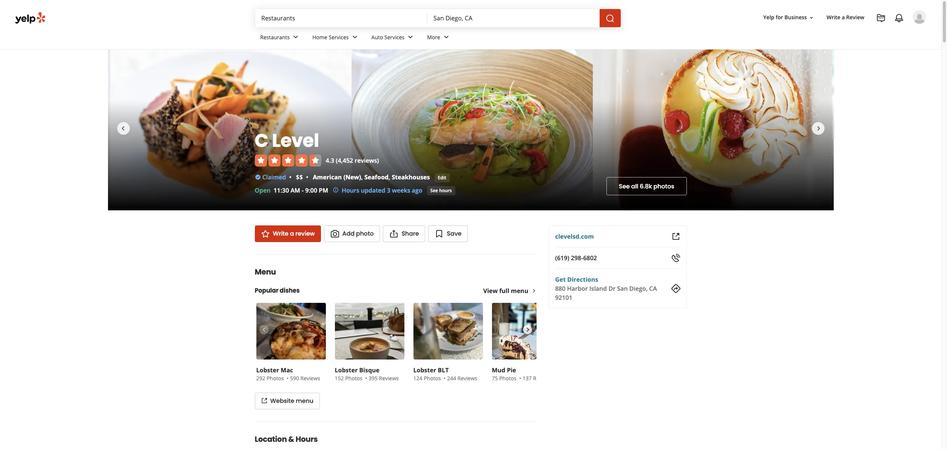 Task type: vqa. For each thing, say whether or not it's contained in the screenshot.
mi.) to the top
no



Task type: locate. For each thing, give the bounding box(es) containing it.
,
[[361, 173, 363, 181], [389, 173, 390, 181]]

395 reviews
[[369, 375, 399, 382]]

menu element
[[243, 254, 563, 409]]

write a review link
[[824, 11, 868, 24]]

1 none field from the left
[[261, 14, 422, 22]]

None search field
[[255, 9, 623, 27]]

reviews right 395
[[379, 375, 399, 382]]

24 star v2 image
[[261, 229, 270, 238]]

(619)
[[555, 254, 570, 262]]

24 chevron down v2 image inside home services link
[[350, 33, 359, 42]]

1 vertical spatial write
[[273, 229, 288, 238]]

see hours link
[[427, 186, 455, 195]]

photo of c level - san diego, ca, us. seafood pasta image
[[752, 49, 873, 210]]

services right auto
[[385, 33, 405, 41]]

lobster bisque image
[[335, 303, 404, 360]]

photos down blt
[[424, 375, 441, 382]]

lobster inside lobster bisque 152 photos
[[335, 366, 358, 374]]

4 24 chevron down v2 image from the left
[[442, 33, 451, 42]]

write a review
[[273, 229, 315, 238]]

more
[[427, 33, 440, 41]]

0 horizontal spatial lobster
[[256, 366, 279, 374]]

view full menu
[[483, 287, 529, 295]]

services right home
[[329, 33, 349, 41]]

a inside write a review link
[[290, 229, 294, 238]]

reviews for bisque
[[379, 375, 399, 382]]

0 horizontal spatial see
[[430, 187, 438, 194]]

1 lobster from the left
[[256, 366, 279, 374]]

website menu
[[270, 397, 313, 405]]

1 services from the left
[[329, 33, 349, 41]]

24 chevron down v2 image inside restaurants link
[[291, 33, 300, 42]]

2 photos from the left
[[345, 375, 363, 382]]

24 chevron down v2 image
[[291, 33, 300, 42], [350, 33, 359, 42], [406, 33, 415, 42], [442, 33, 451, 42]]

(4,452 reviews) link
[[336, 156, 379, 165]]

see left hours
[[430, 187, 438, 194]]

3 24 chevron down v2 image from the left
[[406, 33, 415, 42]]

4 reviews from the left
[[533, 375, 553, 382]]

1 photos from the left
[[267, 375, 284, 382]]

1 horizontal spatial previous image
[[259, 325, 268, 334]]

16 claim filled v2 image
[[255, 174, 261, 180]]

view full menu link
[[483, 287, 537, 295]]

mud pie 75 photos
[[492, 366, 517, 382]]

menu right website
[[296, 397, 313, 405]]

24 chevron down v2 image for auto services
[[406, 33, 415, 42]]

home services link
[[306, 27, 366, 49]]

14 chevron right outline image
[[532, 288, 537, 294]]

152
[[335, 375, 344, 382]]

services
[[329, 33, 349, 41], [385, 33, 405, 41]]

24 chevron down v2 image right more
[[442, 33, 451, 42]]

get directions link
[[555, 275, 598, 284]]

photos inside lobster blt 124 photos
[[424, 375, 441, 382]]

3 reviews from the left
[[458, 375, 478, 382]]

2 24 chevron down v2 image from the left
[[350, 33, 359, 42]]

2 , from the left
[[389, 173, 390, 181]]

1 reviews from the left
[[301, 375, 320, 382]]

3 photos from the left
[[424, 375, 441, 382]]

photos for pie
[[499, 375, 517, 382]]

open 11:30 am - 9:00 pm
[[255, 186, 328, 195]]

projects image
[[877, 14, 886, 23]]

seafood
[[365, 173, 389, 181]]

blt
[[438, 366, 449, 374]]

2 none field from the left
[[434, 14, 594, 22]]

590
[[290, 375, 299, 382]]

menu left 14 chevron right outline icon
[[511, 287, 529, 295]]

24 save outline v2 image
[[435, 229, 444, 238]]

updated
[[361, 186, 386, 195]]

none field near
[[434, 14, 594, 22]]

lobster
[[256, 366, 279, 374], [335, 366, 358, 374], [413, 366, 436, 374]]

see hours
[[430, 187, 452, 194]]

2 services from the left
[[385, 33, 405, 41]]

0 vertical spatial a
[[842, 14, 845, 21]]

menu
[[255, 267, 276, 277]]

restaurants
[[260, 33, 290, 41]]

1 horizontal spatial a
[[842, 14, 845, 21]]

clevelsd.com link
[[555, 232, 594, 241]]

auto services
[[372, 33, 405, 41]]

137
[[523, 375, 532, 382]]

3 lobster from the left
[[413, 366, 436, 374]]

notifications image
[[895, 14, 904, 23]]

reviews right 590 in the bottom of the page
[[301, 375, 320, 382]]

previous image
[[118, 124, 127, 133], [259, 325, 268, 334]]

24 chevron down v2 image inside more link
[[442, 33, 451, 42]]

24 chevron down v2 image right restaurants
[[291, 33, 300, 42]]

4.3 (4,452 reviews)
[[326, 156, 379, 165]]

photos down pie
[[499, 375, 517, 382]]

lobster inside the lobster mac 292 photos
[[256, 366, 279, 374]]

1 24 chevron down v2 image from the left
[[291, 33, 300, 42]]

reviews right "137"
[[533, 375, 553, 382]]

hours
[[342, 186, 359, 195], [296, 434, 318, 445]]

directions
[[568, 275, 598, 284]]

lobster up 292
[[256, 366, 279, 374]]

2 reviews from the left
[[379, 375, 399, 382]]

24 directions v2 image
[[671, 284, 681, 293]]

see for see hours
[[430, 187, 438, 194]]

photos for bisque
[[345, 375, 363, 382]]

1 horizontal spatial menu
[[511, 287, 529, 295]]

0 vertical spatial previous image
[[118, 124, 127, 133]]

None field
[[261, 14, 422, 22], [434, 14, 594, 22]]

lobster for lobster blt
[[413, 366, 436, 374]]

lobster mac 292 photos
[[256, 366, 293, 382]]

c level
[[255, 128, 319, 153]]

1 horizontal spatial services
[[385, 33, 405, 41]]

0 horizontal spatial ,
[[361, 173, 363, 181]]

2 lobster from the left
[[335, 366, 358, 374]]

write
[[827, 14, 841, 21], [273, 229, 288, 238]]

1 horizontal spatial ,
[[389, 173, 390, 181]]

0 horizontal spatial menu
[[296, 397, 313, 405]]

1 horizontal spatial none field
[[434, 14, 594, 22]]

services for home services
[[329, 33, 349, 41]]

a for review
[[842, 14, 845, 21]]

lobster inside lobster blt 124 photos
[[413, 366, 436, 374]]

loading interface... image
[[873, 49, 947, 210]]

full
[[500, 287, 510, 295]]

hours
[[439, 187, 452, 194]]

3
[[387, 186, 391, 195]]

american
[[313, 173, 342, 181]]

edit
[[438, 174, 446, 181]]

1 horizontal spatial see
[[619, 182, 630, 191]]

hours down (new)
[[342, 186, 359, 195]]

0 horizontal spatial previous image
[[118, 124, 127, 133]]

2 horizontal spatial lobster
[[413, 366, 436, 374]]

save button
[[429, 226, 468, 242]]

photos right 152
[[345, 375, 363, 382]]

home
[[313, 33, 327, 41]]

see left the all
[[619, 182, 630, 191]]

write inside user actions element
[[827, 14, 841, 21]]

photos
[[654, 182, 675, 191]]

hours right &
[[296, 434, 318, 445]]

24 phone v2 image
[[671, 253, 681, 263]]

reviews
[[301, 375, 320, 382], [379, 375, 399, 382], [458, 375, 478, 382], [533, 375, 553, 382]]

previous image for next image
[[259, 325, 268, 334]]

add
[[342, 229, 355, 238]]

none field find
[[261, 14, 422, 22]]

0 vertical spatial write
[[827, 14, 841, 21]]

1 horizontal spatial lobster
[[335, 366, 358, 374]]

0 horizontal spatial none field
[[261, 14, 422, 22]]

124
[[413, 375, 423, 382]]

popular dishes
[[255, 286, 300, 295]]

lobster up 152
[[335, 366, 358, 374]]

11:30
[[274, 186, 289, 195]]

dishes
[[280, 286, 300, 295]]

(619) 298-6802
[[555, 254, 597, 262]]

photos down mac
[[267, 375, 284, 382]]

next image
[[524, 325, 532, 334]]

0 horizontal spatial write
[[273, 229, 288, 238]]

all
[[631, 182, 639, 191]]

4 photos from the left
[[499, 375, 517, 382]]

edit button
[[435, 173, 450, 182]]

0 horizontal spatial services
[[329, 33, 349, 41]]

diego,
[[630, 284, 648, 293]]

6802
[[583, 254, 597, 262]]

photos inside lobster bisque 152 photos
[[345, 375, 363, 382]]

photos
[[267, 375, 284, 382], [345, 375, 363, 382], [424, 375, 441, 382], [499, 375, 517, 382]]

services for auto services
[[385, 33, 405, 41]]

0 vertical spatial hours
[[342, 186, 359, 195]]

0 horizontal spatial hours
[[296, 434, 318, 445]]

photos inside the lobster mac 292 photos
[[267, 375, 284, 382]]

reviews for pie
[[533, 375, 553, 382]]

, up 3
[[389, 173, 390, 181]]

american (new) , seafood , steakhouses
[[313, 173, 430, 181]]

16 external link v2 image
[[261, 398, 267, 404]]

lobster for lobster bisque
[[335, 366, 358, 374]]

claimed
[[262, 173, 286, 181]]

more link
[[421, 27, 457, 49]]

tyler b. image
[[913, 10, 927, 24]]

reviews right 244
[[458, 375, 478, 382]]

Find text field
[[261, 14, 422, 22]]

photos inside the "mud pie 75 photos"
[[499, 375, 517, 382]]

photos for blt
[[424, 375, 441, 382]]

244
[[447, 375, 456, 382]]

1 vertical spatial previous image
[[259, 325, 268, 334]]

24 chevron down v2 image right the auto services on the left
[[406, 33, 415, 42]]

1 vertical spatial menu
[[296, 397, 313, 405]]

24 chevron down v2 image left auto
[[350, 33, 359, 42]]

san
[[617, 284, 628, 293]]

0 horizontal spatial a
[[290, 229, 294, 238]]

24 chevron down v2 image inside auto services link
[[406, 33, 415, 42]]

info alert
[[333, 186, 423, 195]]

1 vertical spatial a
[[290, 229, 294, 238]]

lobster for lobster mac
[[256, 366, 279, 374]]

write right 24 star v2 "icon" on the left of page
[[273, 229, 288, 238]]

write left review
[[827, 14, 841, 21]]

island
[[590, 284, 607, 293]]

mud pie image
[[492, 303, 562, 360]]

1 horizontal spatial hours
[[342, 186, 359, 195]]

1 horizontal spatial write
[[827, 14, 841, 21]]

590 reviews
[[290, 375, 320, 382]]

dr
[[609, 284, 616, 293]]

24 share v2 image
[[390, 229, 399, 238]]

, left the seafood
[[361, 173, 363, 181]]

(4,452
[[336, 156, 353, 165]]

lobster up 124
[[413, 366, 436, 374]]

a inside write a review link
[[842, 14, 845, 21]]

review
[[847, 14, 865, 21]]

0 vertical spatial menu
[[511, 287, 529, 295]]

24 chevron down v2 image for more
[[442, 33, 451, 42]]

395
[[369, 375, 378, 382]]

$$
[[296, 173, 303, 181]]



Task type: describe. For each thing, give the bounding box(es) containing it.
Near text field
[[434, 14, 594, 22]]

1 , from the left
[[361, 173, 363, 181]]

share
[[402, 229, 419, 238]]

home services
[[313, 33, 349, 41]]

24 camera v2 image
[[330, 229, 339, 238]]

92101
[[555, 294, 573, 302]]

hours updated 3 weeks ago
[[342, 186, 423, 195]]

24 external link v2 image
[[671, 232, 681, 241]]

american (new) link
[[313, 173, 361, 181]]

view
[[483, 287, 498, 295]]

see all 6.8k photos
[[619, 182, 675, 191]]

880
[[555, 284, 566, 293]]

write a review
[[827, 14, 865, 21]]

location
[[255, 434, 287, 445]]

see all 6.8k photos link
[[607, 177, 687, 195]]

pie
[[507, 366, 516, 374]]

lobster bisque 152 photos
[[335, 366, 380, 382]]

16 chevron down v2 image
[[809, 15, 815, 21]]

75
[[492, 375, 498, 382]]

6.8k
[[640, 182, 652, 191]]

mud
[[492, 366, 506, 374]]

search image
[[606, 14, 615, 23]]

ca
[[649, 284, 657, 293]]

reviews for blt
[[458, 375, 478, 382]]

restaurants link
[[254, 27, 306, 49]]

4.3 star rating image
[[255, 154, 321, 166]]

photos for mac
[[267, 375, 284, 382]]

popular
[[255, 286, 279, 295]]

auto
[[372, 33, 383, 41]]

user actions element
[[758, 9, 937, 56]]

c
[[255, 128, 268, 153]]

(new)
[[344, 173, 361, 181]]

weeks
[[392, 186, 410, 195]]

open
[[255, 186, 271, 195]]

location & hours
[[255, 434, 318, 445]]

&
[[288, 434, 294, 445]]

get
[[555, 275, 566, 284]]

24 chevron down v2 image for restaurants
[[291, 33, 300, 42]]

write a review link
[[255, 226, 321, 242]]

website menu link
[[255, 393, 320, 409]]

level
[[272, 128, 319, 153]]

pm
[[319, 186, 328, 195]]

get directions 880 harbor island dr san diego, ca 92101
[[555, 275, 657, 302]]

steakhouses link
[[392, 173, 430, 181]]

lobster blt image
[[413, 303, 483, 360]]

business
[[785, 14, 807, 21]]

lobster mac image
[[256, 303, 326, 360]]

photo
[[356, 229, 374, 238]]

write for write a review
[[273, 229, 288, 238]]

photo of c level - san diego, ca, us. image
[[513, 49, 752, 210]]

ago
[[412, 186, 423, 195]]

steakhouses
[[392, 173, 430, 181]]

clevelsd.com
[[555, 232, 594, 241]]

16 info v2 image
[[333, 187, 339, 193]]

4.3
[[326, 156, 334, 165]]

next image
[[814, 124, 823, 133]]

292
[[256, 375, 265, 382]]

hours inside info alert
[[342, 186, 359, 195]]

photo of c level - san diego, ca, us. ahi image
[[30, 49, 271, 210]]

9:00
[[305, 186, 317, 195]]

lobster blt 124 photos
[[413, 366, 449, 382]]

yelp
[[764, 14, 775, 21]]

reviews)
[[355, 156, 379, 165]]

share button
[[383, 226, 425, 242]]

auto services link
[[366, 27, 421, 49]]

137 reviews
[[523, 375, 553, 382]]

1 vertical spatial hours
[[296, 434, 318, 445]]

photo of c level - san diego, ca, us. salmon image
[[271, 49, 513, 210]]

yelp for business
[[764, 14, 807, 21]]

business categories element
[[254, 27, 927, 49]]

24 chevron down v2 image for home services
[[350, 33, 359, 42]]

harbor
[[567, 284, 588, 293]]

mac
[[281, 366, 293, 374]]

review
[[296, 229, 315, 238]]

add photo
[[342, 229, 374, 238]]

add photo link
[[324, 226, 380, 242]]

see for see all 6.8k photos
[[619, 182, 630, 191]]

previous image for next icon
[[118, 124, 127, 133]]

website
[[270, 397, 294, 405]]

298-
[[571, 254, 583, 262]]

am
[[291, 186, 300, 195]]

244 reviews
[[447, 375, 478, 382]]

reviews for mac
[[301, 375, 320, 382]]

a for review
[[290, 229, 294, 238]]

write for write a review
[[827, 14, 841, 21]]

seafood link
[[365, 173, 389, 181]]

bisque
[[359, 366, 380, 374]]



